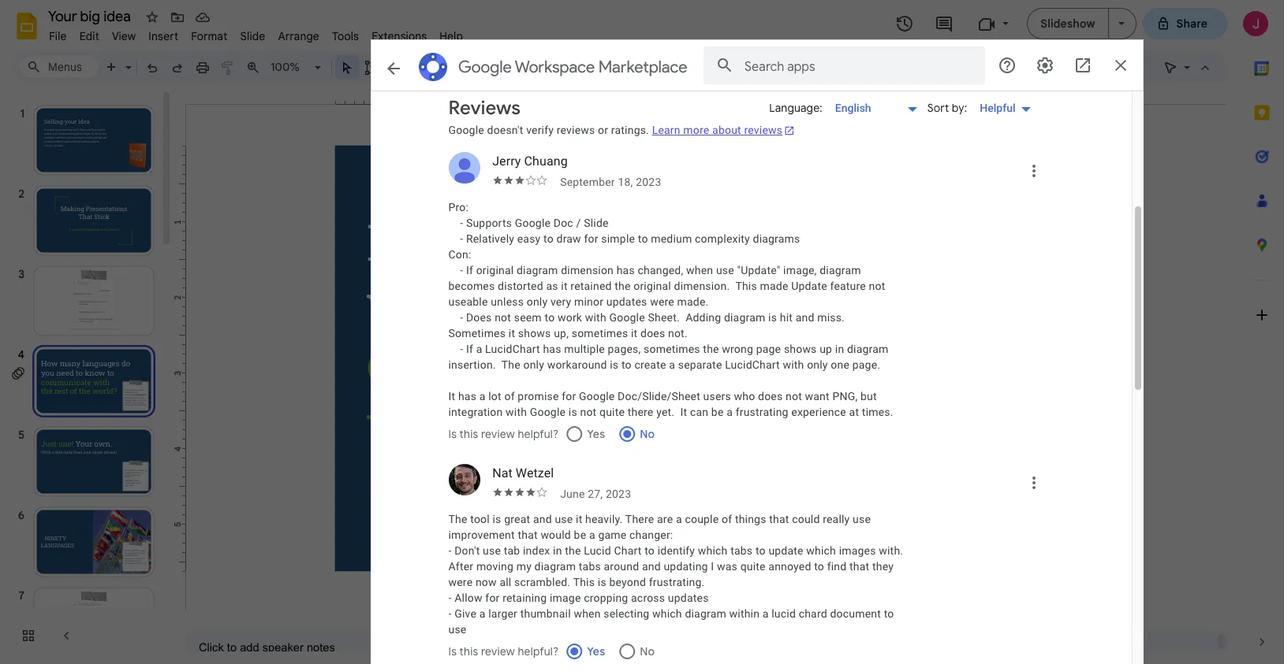 Task type: vqa. For each thing, say whether or not it's contained in the screenshot.
Transition
yes



Task type: describe. For each thing, give the bounding box(es) containing it.
share. private to only me. image
[[1156, 16, 1170, 30]]

mode and view toolbar
[[1158, 51, 1218, 83]]

transition button
[[704, 55, 769, 79]]

theme button
[[647, 55, 697, 79]]

transition
[[711, 60, 762, 74]]

Menus field
[[20, 56, 99, 78]]

main toolbar
[[98, 55, 770, 79]]

menu bar inside menu bar banner
[[43, 21, 469, 47]]



Task type: locate. For each thing, give the bounding box(es) containing it.
menu bar
[[43, 21, 469, 47]]

tab list inside menu bar banner
[[1240, 47, 1284, 621]]

application containing background
[[0, 0, 1284, 665]]

Star checkbox
[[141, 6, 163, 28]]

application
[[0, 0, 1284, 665]]

tab list
[[1240, 47, 1284, 621]]

navigation
[[0, 89, 174, 665]]

menu bar banner
[[0, 0, 1284, 665]]

background button
[[510, 55, 587, 79]]

background
[[517, 60, 580, 74]]

Rename text field
[[43, 6, 140, 25]]

theme
[[654, 60, 690, 74]]



